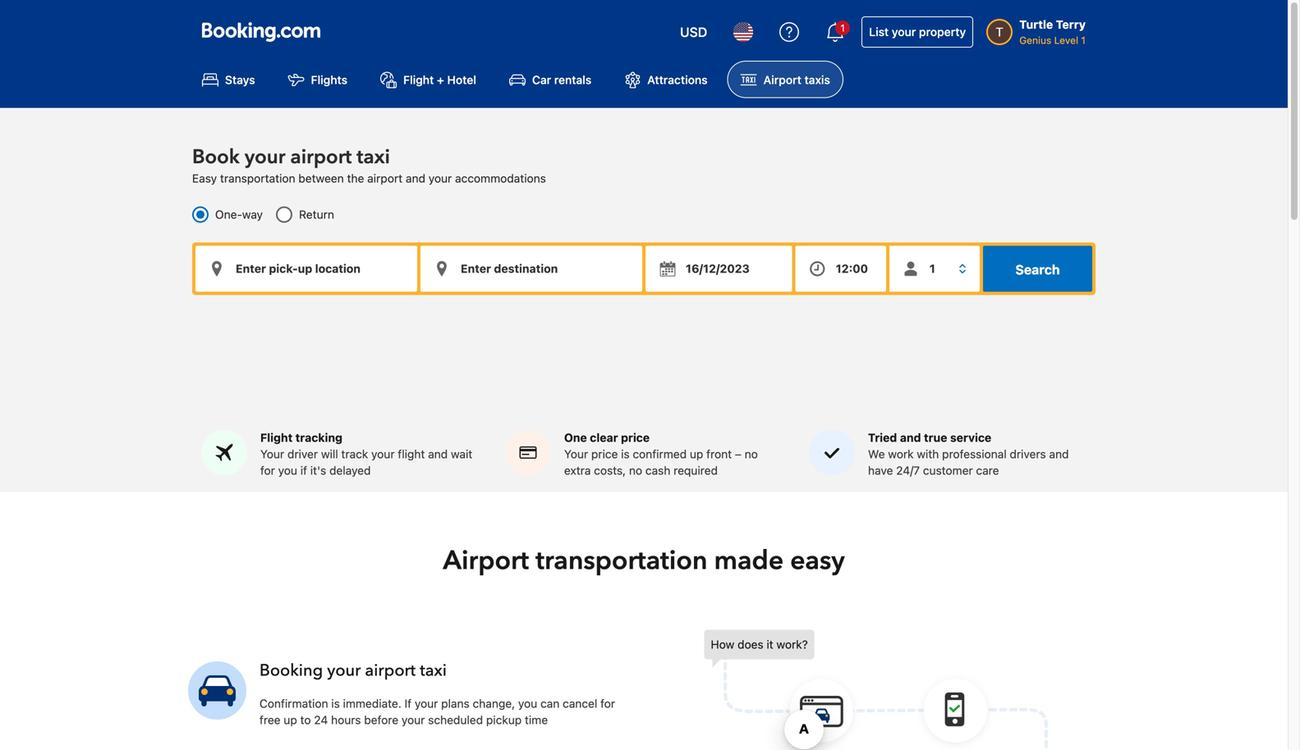 Task type: vqa. For each thing, say whether or not it's contained in the screenshot.
if
yes



Task type: describe. For each thing, give the bounding box(es) containing it.
extra
[[564, 464, 591, 478]]

booking your airport taxi
[[260, 660, 447, 683]]

book
[[192, 144, 240, 171]]

car rentals link
[[496, 61, 605, 98]]

does
[[738, 638, 764, 652]]

it's
[[310, 464, 326, 478]]

it
[[767, 638, 774, 652]]

taxis
[[805, 73, 831, 87]]

airport for booking
[[365, 660, 416, 683]]

genius
[[1020, 35, 1052, 46]]

how
[[711, 638, 735, 652]]

airport taxis link
[[728, 61, 844, 98]]

before
[[364, 714, 399, 728]]

terry
[[1056, 18, 1086, 31]]

accommodations
[[455, 172, 546, 185]]

stays
[[225, 73, 255, 87]]

1 vertical spatial transportation
[[536, 544, 708, 579]]

list
[[869, 25, 889, 39]]

–
[[735, 448, 742, 461]]

your inside flight tracking your driver will track your flight and wait for you if it's delayed
[[260, 448, 284, 461]]

16/12/2023
[[686, 262, 750, 275]]

return
[[299, 208, 334, 221]]

level
[[1055, 35, 1079, 46]]

tried and true service we work with professional drivers and have 24/7 customer care
[[868, 431, 1069, 478]]

tracking
[[296, 431, 343, 445]]

driver
[[288, 448, 318, 461]]

airport transportation made easy
[[443, 544, 845, 579]]

flight
[[398, 448, 425, 461]]

your inside flight tracking your driver will track your flight and wait for you if it's delayed
[[371, 448, 395, 461]]

hours
[[331, 714, 361, 728]]

one clear price your price is confirmed up front – no extra costs, no cash required
[[564, 431, 758, 478]]

have
[[868, 464, 893, 478]]

flights
[[311, 73, 348, 87]]

cancel
[[563, 698, 598, 711]]

12:00
[[836, 262, 868, 275]]

turtle terry genius level 1
[[1020, 18, 1086, 46]]

required
[[674, 464, 718, 478]]

for for confirmation is immediate. if your plans change, you can cancel for free up to 24 hours before your scheduled pickup time
[[601, 698, 615, 711]]

hotel
[[447, 73, 476, 87]]

and up work
[[900, 431, 921, 445]]

made
[[714, 544, 784, 579]]

if
[[301, 464, 307, 478]]

your inside 'link'
[[892, 25, 916, 39]]

wait
[[451, 448, 473, 461]]

your left "accommodations"
[[429, 172, 452, 185]]

flight for flight + hotel
[[403, 73, 434, 87]]

confirmed
[[633, 448, 687, 461]]

pickup
[[486, 714, 522, 728]]

flight + hotel link
[[367, 61, 490, 98]]

+
[[437, 73, 444, 87]]

free
[[260, 714, 281, 728]]

to
[[300, 714, 311, 728]]

true
[[924, 431, 948, 445]]

delayed
[[329, 464, 371, 478]]

1 vertical spatial price
[[591, 448, 618, 461]]

usd button
[[670, 12, 717, 52]]

transportation inside book your airport taxi easy transportation between the airport and your accommodations
[[220, 172, 295, 185]]

up inside one clear price your price is confirmed up front – no extra costs, no cash required
[[690, 448, 704, 461]]

change,
[[473, 698, 515, 711]]

usd
[[680, 24, 708, 40]]

your right book at top left
[[245, 144, 285, 171]]

care
[[976, 464, 999, 478]]

1 inside button
[[841, 22, 845, 34]]

booking.com online hotel reservations image
[[202, 22, 320, 42]]

work
[[888, 448, 914, 461]]

flight for flight tracking your driver will track your flight and wait for you if it's delayed
[[260, 431, 293, 445]]

flight tracking your driver will track your flight and wait for you if it's delayed
[[260, 431, 473, 478]]

way
[[242, 208, 263, 221]]

search
[[1016, 262, 1060, 278]]

one-way
[[215, 208, 263, 221]]

cash
[[646, 464, 671, 478]]

1 horizontal spatial no
[[745, 448, 758, 461]]

plans
[[441, 698, 470, 711]]

Enter destination text field
[[421, 246, 642, 292]]

one
[[564, 431, 587, 445]]



Task type: locate. For each thing, give the bounding box(es) containing it.
property
[[919, 25, 966, 39]]

your down if
[[402, 714, 425, 728]]

list your property
[[869, 25, 966, 39]]

1 vertical spatial airport
[[367, 172, 403, 185]]

is
[[621, 448, 630, 461], [331, 698, 340, 711]]

drivers
[[1010, 448, 1046, 461]]

work?
[[777, 638, 808, 652]]

0 vertical spatial up
[[690, 448, 704, 461]]

1 vertical spatial flight
[[260, 431, 293, 445]]

for right cancel
[[601, 698, 615, 711]]

costs,
[[594, 464, 626, 478]]

0 vertical spatial price
[[621, 431, 650, 445]]

0 horizontal spatial no
[[629, 464, 643, 478]]

easy
[[791, 544, 845, 579]]

your right the list
[[892, 25, 916, 39]]

taxi for book
[[357, 144, 390, 171]]

2 your from the left
[[564, 448, 588, 461]]

1 vertical spatial for
[[601, 698, 615, 711]]

1 horizontal spatial taxi
[[420, 660, 447, 683]]

16/12/2023 button
[[646, 246, 793, 292]]

1 button
[[816, 12, 855, 52]]

no
[[745, 448, 758, 461], [629, 464, 643, 478]]

0 horizontal spatial you
[[278, 464, 297, 478]]

and right the at top
[[406, 172, 426, 185]]

track
[[341, 448, 368, 461]]

airport
[[764, 73, 802, 87], [443, 544, 529, 579]]

for inside confirmation is immediate. if your plans change, you can cancel for free up to 24 hours before your scheduled pickup time
[[601, 698, 615, 711]]

0 horizontal spatial airport
[[443, 544, 529, 579]]

attractions link
[[611, 61, 721, 98]]

scheduled
[[428, 714, 483, 728]]

24/7
[[896, 464, 920, 478]]

your right if
[[415, 698, 438, 711]]

0 vertical spatial for
[[260, 464, 275, 478]]

0 horizontal spatial is
[[331, 698, 340, 711]]

1 horizontal spatial is
[[621, 448, 630, 461]]

for inside flight tracking your driver will track your flight and wait for you if it's delayed
[[260, 464, 275, 478]]

and inside flight tracking your driver will track your flight and wait for you if it's delayed
[[428, 448, 448, 461]]

0 horizontal spatial price
[[591, 448, 618, 461]]

12:00 button
[[796, 246, 886, 292]]

will
[[321, 448, 338, 461]]

one-
[[215, 208, 242, 221]]

confirmation
[[260, 698, 328, 711]]

0 horizontal spatial taxi
[[357, 144, 390, 171]]

booking
[[260, 660, 323, 683]]

0 vertical spatial 1
[[841, 22, 845, 34]]

between
[[299, 172, 344, 185]]

1 horizontal spatial airport
[[764, 73, 802, 87]]

airport for airport taxis
[[764, 73, 802, 87]]

0 vertical spatial is
[[621, 448, 630, 461]]

attractions
[[648, 73, 708, 87]]

front
[[707, 448, 732, 461]]

is inside one clear price your price is confirmed up front – no extra costs, no cash required
[[621, 448, 630, 461]]

0 horizontal spatial up
[[284, 714, 297, 728]]

book your airport taxi easy transportation between the airport and your accommodations
[[192, 144, 546, 185]]

tried
[[868, 431, 897, 445]]

car
[[532, 73, 551, 87]]

time
[[525, 714, 548, 728]]

car rentals
[[532, 73, 592, 87]]

1 your from the left
[[260, 448, 284, 461]]

you inside flight tracking your driver will track your flight and wait for you if it's delayed
[[278, 464, 297, 478]]

can
[[541, 698, 560, 711]]

you up the time
[[518, 698, 538, 711]]

turtle
[[1020, 18, 1053, 31]]

you left if
[[278, 464, 297, 478]]

Enter pick-up location text field
[[196, 246, 417, 292]]

0 horizontal spatial transportation
[[220, 172, 295, 185]]

immediate.
[[343, 698, 402, 711]]

1 horizontal spatial for
[[601, 698, 615, 711]]

and inside book your airport taxi easy transportation between the airport and your accommodations
[[406, 172, 426, 185]]

airport up between
[[290, 144, 352, 171]]

your up immediate.
[[327, 660, 361, 683]]

1 horizontal spatial 1
[[1082, 35, 1086, 46]]

0 vertical spatial you
[[278, 464, 297, 478]]

2 vertical spatial airport
[[365, 660, 416, 683]]

1 inside turtle terry genius level 1
[[1082, 35, 1086, 46]]

service
[[950, 431, 992, 445]]

your right track
[[371, 448, 395, 461]]

list your property link
[[862, 16, 974, 48]]

1 horizontal spatial booking airport taxi image
[[704, 631, 1050, 751]]

0 horizontal spatial flight
[[260, 431, 293, 445]]

0 vertical spatial transportation
[[220, 172, 295, 185]]

1 vertical spatial taxi
[[420, 660, 447, 683]]

0 vertical spatial airport
[[764, 73, 802, 87]]

1 vertical spatial airport
[[443, 544, 529, 579]]

customer
[[923, 464, 973, 478]]

1 horizontal spatial flight
[[403, 73, 434, 87]]

stays link
[[189, 61, 268, 98]]

your inside one clear price your price is confirmed up front – no extra costs, no cash required
[[564, 448, 588, 461]]

flight + hotel
[[403, 73, 476, 87]]

flight left the '+'
[[403, 73, 434, 87]]

is up hours
[[331, 698, 340, 711]]

1 vertical spatial no
[[629, 464, 643, 478]]

is up costs,
[[621, 448, 630, 461]]

you inside confirmation is immediate. if your plans change, you can cancel for free up to 24 hours before your scheduled pickup time
[[518, 698, 538, 711]]

taxi for booking
[[420, 660, 447, 683]]

1 horizontal spatial you
[[518, 698, 538, 711]]

1 right level
[[1082, 35, 1086, 46]]

we
[[868, 448, 885, 461]]

flight up the driver
[[260, 431, 293, 445]]

easy
[[192, 172, 217, 185]]

24
[[314, 714, 328, 728]]

0 vertical spatial taxi
[[357, 144, 390, 171]]

0 horizontal spatial booking airport taxi image
[[188, 662, 246, 721]]

no right '–'
[[745, 448, 758, 461]]

1 vertical spatial up
[[284, 714, 297, 728]]

taxi up plans
[[420, 660, 447, 683]]

airport right the at top
[[367, 172, 403, 185]]

1 horizontal spatial up
[[690, 448, 704, 461]]

how does it work?
[[711, 638, 808, 652]]

price down clear
[[591, 448, 618, 461]]

with
[[917, 448, 939, 461]]

your
[[260, 448, 284, 461], [564, 448, 588, 461]]

0 horizontal spatial for
[[260, 464, 275, 478]]

is inside confirmation is immediate. if your plans change, you can cancel for free up to 24 hours before your scheduled pickup time
[[331, 698, 340, 711]]

price up confirmed
[[621, 431, 650, 445]]

0 vertical spatial flight
[[403, 73, 434, 87]]

0 vertical spatial no
[[745, 448, 758, 461]]

booking airport taxi image
[[704, 631, 1050, 751], [188, 662, 246, 721]]

1 vertical spatial 1
[[1082, 35, 1086, 46]]

and right drivers
[[1049, 448, 1069, 461]]

airport up if
[[365, 660, 416, 683]]

0 vertical spatial airport
[[290, 144, 352, 171]]

taxi
[[357, 144, 390, 171], [420, 660, 447, 683]]

for
[[260, 464, 275, 478], [601, 698, 615, 711]]

up up required
[[690, 448, 704, 461]]

airport for book
[[290, 144, 352, 171]]

0 horizontal spatial your
[[260, 448, 284, 461]]

up left the to
[[284, 714, 297, 728]]

airport for airport transportation made easy
[[443, 544, 529, 579]]

flight inside flight tracking your driver will track your flight and wait for you if it's delayed
[[260, 431, 293, 445]]

search button
[[983, 246, 1093, 292]]

transportation
[[220, 172, 295, 185], [536, 544, 708, 579]]

0 horizontal spatial 1
[[841, 22, 845, 34]]

1 vertical spatial you
[[518, 698, 538, 711]]

1
[[841, 22, 845, 34], [1082, 35, 1086, 46]]

up
[[690, 448, 704, 461], [284, 714, 297, 728]]

if
[[405, 698, 412, 711]]

confirmation is immediate. if your plans change, you can cancel for free up to 24 hours before your scheduled pickup time
[[260, 698, 615, 728]]

1 horizontal spatial your
[[564, 448, 588, 461]]

1 left the list
[[841, 22, 845, 34]]

you
[[278, 464, 297, 478], [518, 698, 538, 711]]

no left cash
[[629, 464, 643, 478]]

your left the driver
[[260, 448, 284, 461]]

flights link
[[275, 61, 361, 98]]

taxi inside book your airport taxi easy transportation between the airport and your accommodations
[[357, 144, 390, 171]]

and left wait
[[428, 448, 448, 461]]

airport taxis
[[764, 73, 831, 87]]

the
[[347, 172, 364, 185]]

1 vertical spatial is
[[331, 698, 340, 711]]

1 horizontal spatial transportation
[[536, 544, 708, 579]]

your down one
[[564, 448, 588, 461]]

professional
[[942, 448, 1007, 461]]

and
[[406, 172, 426, 185], [900, 431, 921, 445], [428, 448, 448, 461], [1049, 448, 1069, 461]]

rentals
[[554, 73, 592, 87]]

1 horizontal spatial price
[[621, 431, 650, 445]]

taxi up the at top
[[357, 144, 390, 171]]

up inside confirmation is immediate. if your plans change, you can cancel for free up to 24 hours before your scheduled pickup time
[[284, 714, 297, 728]]

flight
[[403, 73, 434, 87], [260, 431, 293, 445]]

for left if
[[260, 464, 275, 478]]

clear
[[590, 431, 618, 445]]

for for flight tracking your driver will track your flight and wait for you if it's delayed
[[260, 464, 275, 478]]



